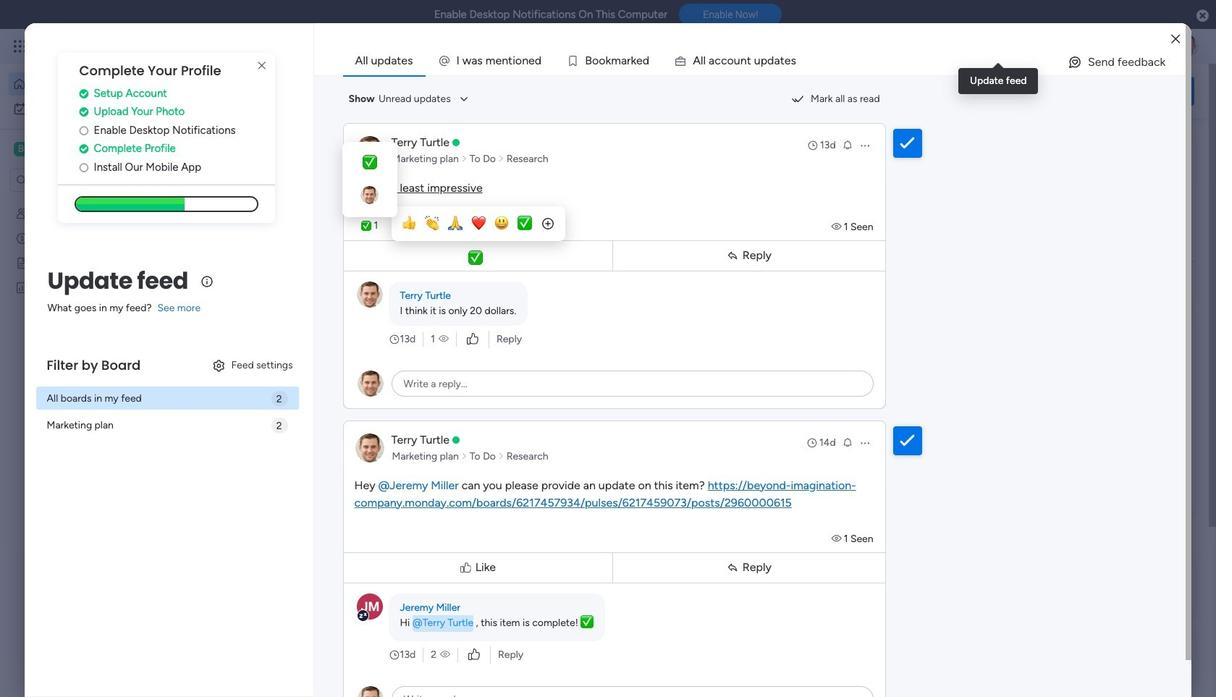 Task type: locate. For each thing, give the bounding box(es) containing it.
v2 like image
[[467, 331, 479, 347], [469, 647, 480, 663]]

v2 seen image
[[439, 332, 449, 347], [832, 533, 844, 545]]

1 vertical spatial check circle image
[[79, 107, 89, 118]]

0 vertical spatial v2 like image
[[467, 331, 479, 347]]

1 vertical spatial option
[[9, 97, 176, 120]]

check circle image
[[79, 88, 89, 99], [79, 107, 89, 118], [79, 144, 89, 154]]

1 vertical spatial circle o image
[[79, 162, 89, 173]]

1 horizontal spatial terry turtle image
[[1176, 35, 1199, 58]]

circle o image up workspace selection element
[[79, 125, 89, 136]]

slider arrow image
[[461, 152, 468, 166], [498, 152, 505, 166], [461, 449, 468, 464], [498, 449, 505, 464]]

2 check circle image from the top
[[79, 107, 89, 118]]

circle o image down workspace selection element
[[79, 162, 89, 173]]

0 vertical spatial terry turtle image
[[1176, 35, 1199, 58]]

1 horizontal spatial v2 seen image
[[832, 533, 844, 545]]

1 vertical spatial v2 seen image
[[440, 648, 451, 662]]

terry turtle image
[[1176, 35, 1199, 58], [258, 677, 287, 698]]

v2 user feedback image
[[990, 83, 1000, 99]]

0 vertical spatial circle o image
[[79, 125, 89, 136]]

1 horizontal spatial v2 seen image
[[832, 221, 844, 233]]

1 check circle image from the top
[[79, 88, 89, 99]]

select product image
[[13, 39, 28, 54]]

circle o image
[[79, 125, 89, 136], [79, 162, 89, 173]]

0 horizontal spatial v2 seen image
[[439, 332, 449, 347]]

option
[[9, 72, 176, 96], [9, 97, 176, 120], [0, 200, 185, 203]]

workspace selection element
[[14, 141, 92, 158]]

0 horizontal spatial terry turtle image
[[258, 677, 287, 698]]

0 vertical spatial check circle image
[[79, 88, 89, 99]]

tab
[[343, 46, 426, 75]]

close image
[[1172, 34, 1181, 45]]

list box
[[0, 198, 185, 495]]

dapulse x slim image
[[253, 57, 271, 75]]

see plans image
[[240, 38, 253, 54]]

v2 seen image
[[832, 221, 844, 233], [440, 648, 451, 662]]

2 circle o image from the top
[[79, 162, 89, 173]]

tab list
[[343, 46, 1187, 75]]

1 vertical spatial terry turtle image
[[258, 677, 287, 698]]

help image
[[1123, 39, 1137, 54]]

0 horizontal spatial v2 seen image
[[440, 648, 451, 662]]

dapulse x slim image
[[1173, 134, 1191, 151]]

2 vertical spatial check circle image
[[79, 144, 89, 154]]



Task type: describe. For each thing, give the bounding box(es) containing it.
public dashboard image
[[15, 280, 29, 294]]

remove from favorites image
[[430, 471, 444, 486]]

help center element
[[978, 626, 1195, 684]]

1 vertical spatial v2 seen image
[[832, 533, 844, 545]]

component image
[[479, 316, 492, 329]]

workspace image
[[14, 141, 28, 157]]

0 vertical spatial v2 seen image
[[832, 221, 844, 233]]

Search in workspace field
[[30, 172, 121, 189]]

give feedback image
[[1068, 55, 1083, 70]]

getting started element
[[978, 557, 1195, 615]]

public board image
[[479, 293, 495, 309]]

0 vertical spatial option
[[9, 72, 176, 96]]

add to favorites image
[[430, 294, 444, 308]]

3 check circle image from the top
[[79, 144, 89, 154]]

search everything image
[[1091, 39, 1105, 54]]

dapulse close image
[[1197, 9, 1210, 23]]

1 vertical spatial v2 like image
[[469, 647, 480, 663]]

2 element
[[370, 574, 387, 592]]

2 vertical spatial option
[[0, 200, 185, 203]]

0 vertical spatial v2 seen image
[[439, 332, 449, 347]]

public board image
[[15, 256, 29, 269]]

1 circle o image from the top
[[79, 125, 89, 136]]

quick search results list box
[[224, 164, 943, 534]]



Task type: vqa. For each thing, say whether or not it's contained in the screenshot.
Options image
no



